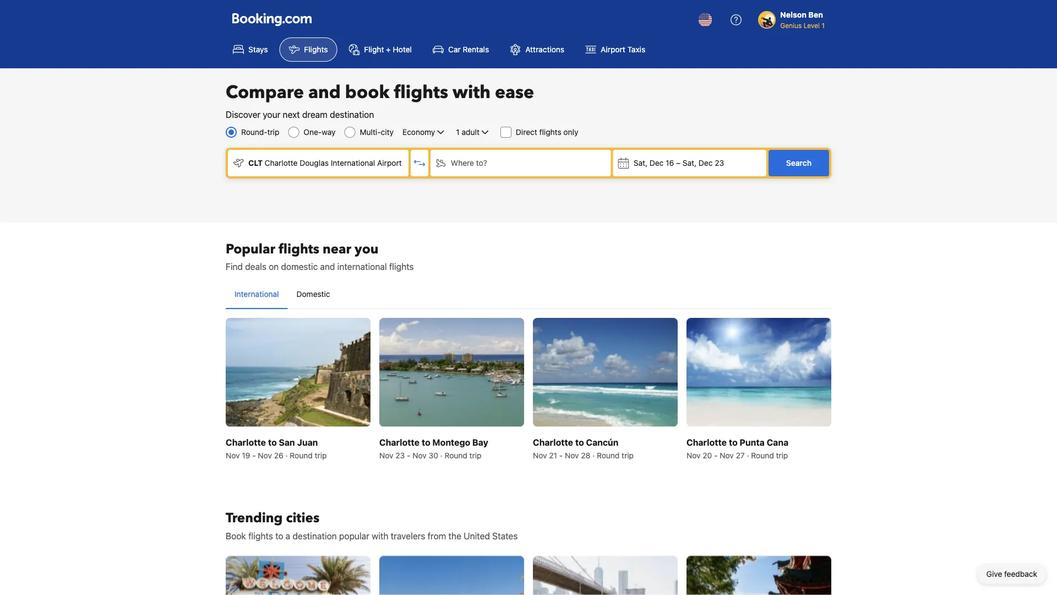 Task type: describe. For each thing, give the bounding box(es) containing it.
flights right international
[[389, 261, 414, 272]]

a
[[286, 530, 291, 541]]

popular
[[226, 240, 276, 258]]

genius
[[781, 21, 802, 29]]

direct
[[516, 128, 538, 137]]

compare and book flights with ease discover your next dream destination
[[226, 80, 535, 120]]

discover
[[226, 109, 261, 120]]

28
[[581, 451, 591, 460]]

1 horizontal spatial airport
[[601, 45, 626, 54]]

you
[[355, 240, 379, 258]]

trip for charlotte to san juan
[[315, 451, 327, 460]]

your
[[263, 109, 281, 120]]

where
[[451, 158, 474, 167]]

trending cities book flights to a destination popular with travelers from the united states
[[226, 509, 518, 541]]

compare
[[226, 80, 304, 104]]

give
[[987, 569, 1003, 579]]

cana
[[767, 437, 789, 447]]

· for charlotte to san juan
[[286, 451, 288, 460]]

charlotte to montego bay image
[[380, 318, 525, 427]]

1 vertical spatial airport
[[377, 158, 402, 167]]

charlotte to cancún nov 21 - nov 28 · round trip
[[533, 437, 634, 460]]

stays
[[248, 45, 268, 54]]

destination inside compare and book flights with ease discover your next dream destination
[[330, 109, 374, 120]]

to for cancún
[[576, 437, 584, 447]]

round-
[[241, 128, 268, 137]]

dream
[[302, 109, 328, 120]]

0 vertical spatial international
[[331, 158, 375, 167]]

flights inside trending cities book flights to a destination popular with travelers from the united states
[[249, 530, 273, 541]]

1 adult button
[[455, 126, 492, 139]]

cancún
[[587, 437, 619, 447]]

- for charlotte to san juan
[[252, 451, 256, 460]]

21
[[550, 451, 558, 460]]

international button
[[226, 280, 288, 309]]

trending
[[226, 509, 283, 527]]

charlotte for charlotte to san juan
[[226, 437, 266, 447]]

car rentals link
[[424, 37, 499, 62]]

multi-city
[[360, 128, 394, 137]]

punta
[[740, 437, 765, 447]]

international
[[338, 261, 387, 272]]

economy
[[403, 128, 435, 137]]

domestic button
[[288, 280, 339, 309]]

way
[[322, 128, 336, 137]]

1 nov from the left
[[226, 451, 240, 460]]

charlotte to san juan nov 19 - nov 26 · round trip
[[226, 437, 327, 460]]

flight + hotel link
[[340, 37, 422, 62]]

- for charlotte to punta cana
[[715, 451, 718, 460]]

douglas
[[300, 158, 329, 167]]

1 inside popup button
[[456, 128, 460, 137]]

deals
[[245, 261, 267, 272]]

montego
[[433, 437, 471, 447]]

book
[[226, 530, 246, 541]]

27
[[736, 451, 745, 460]]

attractions link
[[501, 37, 574, 62]]

juan
[[297, 437, 318, 447]]

flights link
[[280, 37, 337, 62]]

hotel
[[393, 45, 412, 54]]

1 adult
[[456, 128, 480, 137]]

flights inside compare and book flights with ease discover your next dream destination
[[394, 80, 449, 104]]

clt
[[248, 158, 263, 167]]

search button
[[769, 150, 830, 176]]

30
[[429, 451, 439, 460]]

where to? button
[[431, 150, 611, 176]]

find
[[226, 261, 243, 272]]

round inside charlotte to cancún nov 21 - nov 28 · round trip
[[597, 451, 620, 460]]

trip inside charlotte to cancún nov 21 - nov 28 · round trip
[[622, 451, 634, 460]]

23 inside popup button
[[715, 158, 725, 167]]

give feedback button
[[978, 564, 1047, 584]]

one-
[[304, 128, 322, 137]]

16
[[666, 158, 675, 167]]

san
[[279, 437, 295, 447]]

popular flights near you find deals on domestic and international flights
[[226, 240, 414, 272]]

international inside button
[[235, 290, 279, 299]]

flights up domestic
[[279, 240, 320, 258]]

on
[[269, 261, 279, 272]]

2 dec from the left
[[699, 158, 713, 167]]

trip down "your"
[[268, 128, 280, 137]]

2 sat, from the left
[[683, 158, 697, 167]]

to for montego
[[422, 437, 431, 447]]

united
[[464, 530, 490, 541]]

cities
[[286, 509, 320, 527]]

give feedback
[[987, 569, 1038, 579]]

one-way
[[304, 128, 336, 137]]

6 nov from the left
[[565, 451, 579, 460]]

- for charlotte to montego bay
[[407, 451, 411, 460]]



Task type: locate. For each thing, give the bounding box(es) containing it.
to left a
[[276, 530, 284, 541]]

dec
[[650, 158, 664, 167], [699, 158, 713, 167]]

round inside charlotte to punta cana nov 20 - nov 27 · round trip
[[752, 451, 775, 460]]

destination down cities
[[293, 530, 337, 541]]

1 horizontal spatial international
[[331, 158, 375, 167]]

· inside charlotte to montego bay nov 23 - nov 30 · round trip
[[441, 451, 443, 460]]

1 inside nelson ben genius level 1
[[822, 21, 825, 29]]

4 nov from the left
[[413, 451, 427, 460]]

international down multi- in the top left of the page
[[331, 158, 375, 167]]

- right the 20
[[715, 451, 718, 460]]

0 vertical spatial destination
[[330, 109, 374, 120]]

next
[[283, 109, 300, 120]]

1 vertical spatial and
[[320, 261, 335, 272]]

flights
[[304, 45, 328, 54]]

destination inside trending cities book flights to a destination popular with travelers from the united states
[[293, 530, 337, 541]]

to for san
[[268, 437, 277, 447]]

airport down 'city'
[[377, 158, 402, 167]]

26
[[274, 451, 284, 460]]

booking.com logo image
[[233, 13, 312, 26], [233, 13, 312, 26]]

1 horizontal spatial with
[[453, 80, 491, 104]]

·
[[286, 451, 288, 460], [441, 451, 443, 460], [593, 451, 595, 460], [747, 451, 750, 460]]

and up dream
[[309, 80, 341, 104]]

· for charlotte to montego bay
[[441, 451, 443, 460]]

feedback
[[1005, 569, 1038, 579]]

tab list containing international
[[226, 280, 832, 310]]

1 vertical spatial international
[[235, 290, 279, 299]]

0 horizontal spatial international
[[235, 290, 279, 299]]

1 vertical spatial destination
[[293, 530, 337, 541]]

domestic
[[281, 261, 318, 272]]

trip inside charlotte to punta cana nov 20 - nov 27 · round trip
[[777, 451, 789, 460]]

· right 30
[[441, 451, 443, 460]]

to?
[[476, 158, 488, 167]]

international
[[331, 158, 375, 167], [235, 290, 279, 299]]

charlotte inside charlotte to cancún nov 21 - nov 28 · round trip
[[533, 437, 574, 447]]

+
[[386, 45, 391, 54]]

charlotte to san juan image
[[226, 318, 371, 427]]

charlotte inside charlotte to montego bay nov 23 - nov 30 · round trip
[[380, 437, 420, 447]]

search
[[787, 158, 812, 167]]

charlotte for charlotte to cancún
[[533, 437, 574, 447]]

car rentals
[[449, 45, 489, 54]]

to inside "charlotte to san juan nov 19 - nov 26 · round trip"
[[268, 437, 277, 447]]

0 horizontal spatial 1
[[456, 128, 460, 137]]

sat, left 16
[[634, 158, 648, 167]]

international down deals
[[235, 290, 279, 299]]

1 horizontal spatial sat,
[[683, 158, 697, 167]]

0 vertical spatial with
[[453, 80, 491, 104]]

round inside "charlotte to san juan nov 19 - nov 26 · round trip"
[[290, 451, 313, 460]]

to up 28 on the right bottom of page
[[576, 437, 584, 447]]

flights down "trending"
[[249, 530, 273, 541]]

1 dec from the left
[[650, 158, 664, 167]]

flights up economy
[[394, 80, 449, 104]]

level
[[804, 21, 820, 29]]

- inside "charlotte to san juan nov 19 - nov 26 · round trip"
[[252, 451, 256, 460]]

round for charlotte to montego bay
[[445, 451, 468, 460]]

1 horizontal spatial 23
[[715, 158, 725, 167]]

5 nov from the left
[[533, 451, 547, 460]]

airport left taxis
[[601, 45, 626, 54]]

with up adult
[[453, 80, 491, 104]]

from
[[428, 530, 446, 541]]

- inside charlotte to montego bay nov 23 - nov 30 · round trip
[[407, 451, 411, 460]]

–
[[677, 158, 681, 167]]

multi-
[[360, 128, 381, 137]]

23
[[715, 158, 725, 167], [396, 451, 405, 460]]

nov
[[226, 451, 240, 460], [258, 451, 272, 460], [380, 451, 394, 460], [413, 451, 427, 460], [533, 451, 547, 460], [565, 451, 579, 460], [687, 451, 701, 460], [720, 451, 734, 460]]

bay
[[473, 437, 489, 447]]

tab list
[[226, 280, 832, 310]]

and inside 'popular flights near you find deals on domestic and international flights'
[[320, 261, 335, 272]]

the
[[449, 530, 462, 541]]

charlotte for charlotte to montego bay
[[380, 437, 420, 447]]

1 vertical spatial with
[[372, 530, 389, 541]]

round
[[290, 451, 313, 460], [445, 451, 468, 460], [597, 451, 620, 460], [752, 451, 775, 460]]

near
[[323, 240, 352, 258]]

and down near
[[320, 261, 335, 272]]

1 right level
[[822, 21, 825, 29]]

stays link
[[224, 37, 277, 62]]

round for charlotte to punta cana
[[752, 451, 775, 460]]

1 sat, from the left
[[634, 158, 648, 167]]

2 · from the left
[[441, 451, 443, 460]]

1 vertical spatial 23
[[396, 451, 405, 460]]

- inside charlotte to punta cana nov 20 - nov 27 · round trip
[[715, 451, 718, 460]]

0 horizontal spatial 23
[[396, 451, 405, 460]]

- inside charlotte to cancún nov 21 - nov 28 · round trip
[[560, 451, 563, 460]]

states
[[493, 530, 518, 541]]

airport taxis
[[601, 45, 646, 54]]

charlotte inside charlotte to punta cana nov 20 - nov 27 · round trip
[[687, 437, 727, 447]]

with inside compare and book flights with ease discover your next dream destination
[[453, 80, 491, 104]]

3 round from the left
[[597, 451, 620, 460]]

sat, right –
[[683, 158, 697, 167]]

to left san on the bottom left
[[268, 437, 277, 447]]

1 left adult
[[456, 128, 460, 137]]

4 round from the left
[[752, 451, 775, 460]]

with right popular
[[372, 530, 389, 541]]

8 nov from the left
[[720, 451, 734, 460]]

rentals
[[463, 45, 489, 54]]

book
[[345, 80, 390, 104]]

airport
[[601, 45, 626, 54], [377, 158, 402, 167]]

0 vertical spatial and
[[309, 80, 341, 104]]

charlotte left montego at left bottom
[[380, 437, 420, 447]]

4 - from the left
[[715, 451, 718, 460]]

flights
[[394, 80, 449, 104], [540, 128, 562, 137], [279, 240, 320, 258], [389, 261, 414, 272], [249, 530, 273, 541]]

to for punta
[[729, 437, 738, 447]]

with
[[453, 80, 491, 104], [372, 530, 389, 541]]

· inside "charlotte to san juan nov 19 - nov 26 · round trip"
[[286, 451, 288, 460]]

1 vertical spatial 1
[[456, 128, 460, 137]]

city
[[381, 128, 394, 137]]

to up "27"
[[729, 437, 738, 447]]

dec left 16
[[650, 158, 664, 167]]

2 round from the left
[[445, 451, 468, 460]]

4 · from the left
[[747, 451, 750, 460]]

round inside charlotte to montego bay nov 23 - nov 30 · round trip
[[445, 451, 468, 460]]

nelson
[[781, 10, 807, 19]]

1 horizontal spatial dec
[[699, 158, 713, 167]]

0 vertical spatial 23
[[715, 158, 725, 167]]

· for charlotte to punta cana
[[747, 451, 750, 460]]

to
[[268, 437, 277, 447], [422, 437, 431, 447], [576, 437, 584, 447], [729, 437, 738, 447], [276, 530, 284, 541]]

1
[[822, 21, 825, 29], [456, 128, 460, 137]]

round down "punta"
[[752, 451, 775, 460]]

to inside charlotte to montego bay nov 23 - nov 30 · round trip
[[422, 437, 431, 447]]

· right 28 on the right bottom of page
[[593, 451, 595, 460]]

- right 21
[[560, 451, 563, 460]]

to inside charlotte to punta cana nov 20 - nov 27 · round trip
[[729, 437, 738, 447]]

clt charlotte douglas international airport
[[248, 158, 402, 167]]

with inside trending cities book flights to a destination popular with travelers from the united states
[[372, 530, 389, 541]]

charlotte up 19
[[226, 437, 266, 447]]

car
[[449, 45, 461, 54]]

flight + hotel
[[364, 45, 412, 54]]

charlotte up the 20
[[687, 437, 727, 447]]

trip inside charlotte to montego bay nov 23 - nov 30 · round trip
[[470, 451, 482, 460]]

7 nov from the left
[[687, 451, 701, 460]]

charlotte to punta cana nov 20 - nov 27 · round trip
[[687, 437, 789, 460]]

0 horizontal spatial airport
[[377, 158, 402, 167]]

sat, dec 16 – sat, dec 23
[[634, 158, 725, 167]]

2 - from the left
[[407, 451, 411, 460]]

charlotte to cancún image
[[533, 318, 678, 427]]

charlotte for charlotte to punta cana
[[687, 437, 727, 447]]

3 nov from the left
[[380, 451, 394, 460]]

3 · from the left
[[593, 451, 595, 460]]

domestic
[[297, 290, 330, 299]]

trip inside "charlotte to san juan nov 19 - nov 26 · round trip"
[[315, 451, 327, 460]]

· right "27"
[[747, 451, 750, 460]]

0 horizontal spatial with
[[372, 530, 389, 541]]

only
[[564, 128, 579, 137]]

to inside charlotte to cancún nov 21 - nov 28 · round trip
[[576, 437, 584, 447]]

trip for charlotte to montego bay
[[470, 451, 482, 460]]

charlotte inside "charlotte to san juan nov 19 - nov 26 · round trip"
[[226, 437, 266, 447]]

19
[[242, 451, 250, 460]]

flight
[[364, 45, 384, 54]]

1 horizontal spatial 1
[[822, 21, 825, 29]]

adult
[[462, 128, 480, 137]]

1 round from the left
[[290, 451, 313, 460]]

0 horizontal spatial sat,
[[634, 158, 648, 167]]

to up 30
[[422, 437, 431, 447]]

where to?
[[451, 158, 488, 167]]

travelers
[[391, 530, 426, 541]]

0 vertical spatial 1
[[822, 21, 825, 29]]

and
[[309, 80, 341, 104], [320, 261, 335, 272]]

trip for charlotte to punta cana
[[777, 451, 789, 460]]

to inside trending cities book flights to a destination popular with travelers from the united states
[[276, 530, 284, 541]]

destination up multi- in the top left of the page
[[330, 109, 374, 120]]

trip down "juan"
[[315, 451, 327, 460]]

charlotte to punta cana image
[[687, 318, 832, 427]]

attractions
[[526, 45, 565, 54]]

direct flights only
[[516, 128, 579, 137]]

· inside charlotte to cancún nov 21 - nov 28 · round trip
[[593, 451, 595, 460]]

23 inside charlotte to montego bay nov 23 - nov 30 · round trip
[[396, 451, 405, 460]]

dec right –
[[699, 158, 713, 167]]

sat, dec 16 – sat, dec 23 button
[[614, 150, 767, 176]]

1 · from the left
[[286, 451, 288, 460]]

23 left 30
[[396, 451, 405, 460]]

ease
[[495, 80, 535, 104]]

0 horizontal spatial dec
[[650, 158, 664, 167]]

and inside compare and book flights with ease discover your next dream destination
[[309, 80, 341, 104]]

20
[[703, 451, 713, 460]]

round down cancún
[[597, 451, 620, 460]]

flights left only
[[540, 128, 562, 137]]

0 vertical spatial airport
[[601, 45, 626, 54]]

round down "juan"
[[290, 451, 313, 460]]

round for charlotte to san juan
[[290, 451, 313, 460]]

· inside charlotte to punta cana nov 20 - nov 27 · round trip
[[747, 451, 750, 460]]

trip
[[268, 128, 280, 137], [315, 451, 327, 460], [470, 451, 482, 460], [622, 451, 634, 460], [777, 451, 789, 460]]

nelson ben genius level 1
[[781, 10, 825, 29]]

· right 26
[[286, 451, 288, 460]]

- right 19
[[252, 451, 256, 460]]

airport taxis link
[[576, 37, 655, 62]]

charlotte up 21
[[533, 437, 574, 447]]

sat,
[[634, 158, 648, 167], [683, 158, 697, 167]]

3 - from the left
[[560, 451, 563, 460]]

charlotte
[[265, 158, 298, 167], [226, 437, 266, 447], [380, 437, 420, 447], [533, 437, 574, 447], [687, 437, 727, 447]]

round-trip
[[241, 128, 280, 137]]

charlotte to montego bay nov 23 - nov 30 · round trip
[[380, 437, 489, 460]]

popular
[[339, 530, 370, 541]]

taxis
[[628, 45, 646, 54]]

trip down cana
[[777, 451, 789, 460]]

charlotte right clt
[[265, 158, 298, 167]]

round down montego at left bottom
[[445, 451, 468, 460]]

- left 30
[[407, 451, 411, 460]]

1 - from the left
[[252, 451, 256, 460]]

23 right –
[[715, 158, 725, 167]]

trip right 28 on the right bottom of page
[[622, 451, 634, 460]]

2 nov from the left
[[258, 451, 272, 460]]

trip down bay
[[470, 451, 482, 460]]



Task type: vqa. For each thing, say whether or not it's contained in the screenshot.
San Francisco to Cancún image
no



